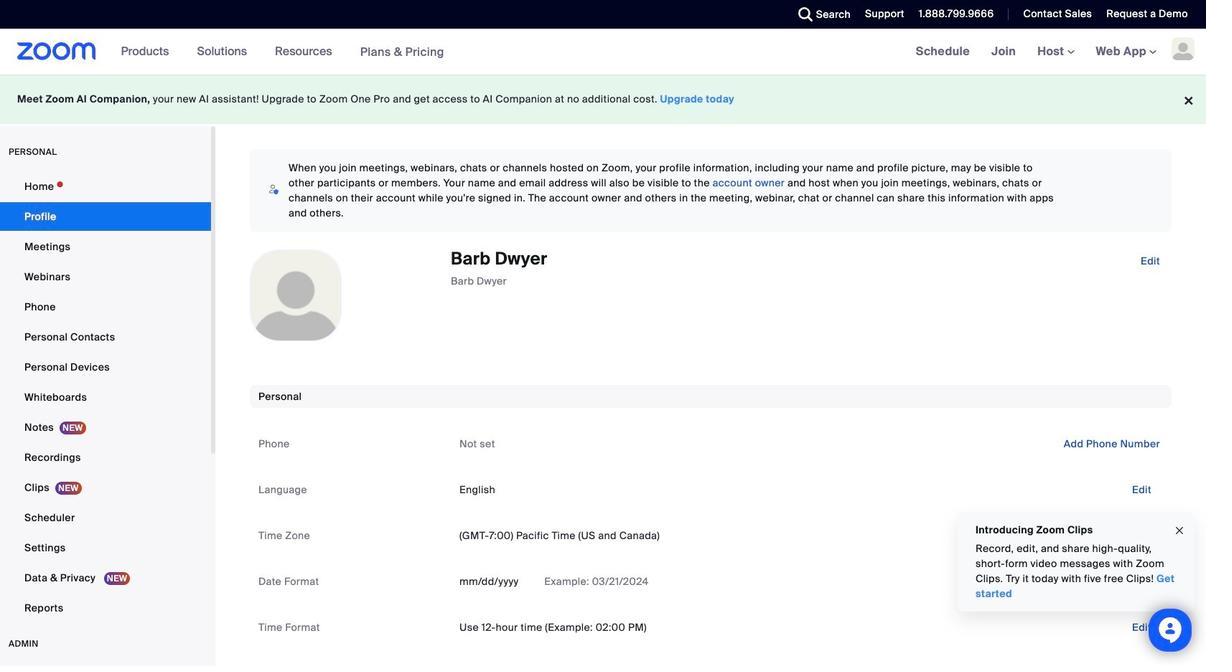 Task type: vqa. For each thing, say whether or not it's contained in the screenshot.
Continue inside the About this Template Start, Stop, Continue is a brainstorming and retrospective technique used to evaluate and generate ideas for improvement within a team or organization.
no



Task type: describe. For each thing, give the bounding box(es) containing it.
profile picture image
[[1172, 37, 1195, 60]]

product information navigation
[[110, 29, 455, 75]]

close image
[[1174, 523, 1185, 539]]



Task type: locate. For each thing, give the bounding box(es) containing it.
banner
[[0, 29, 1206, 75]]

user photo image
[[251, 251, 341, 341]]

meetings navigation
[[905, 29, 1206, 75]]

footer
[[0, 75, 1206, 124]]

edit user photo image
[[284, 289, 307, 302]]

zoom logo image
[[17, 42, 96, 60]]

personal menu menu
[[0, 172, 211, 625]]



